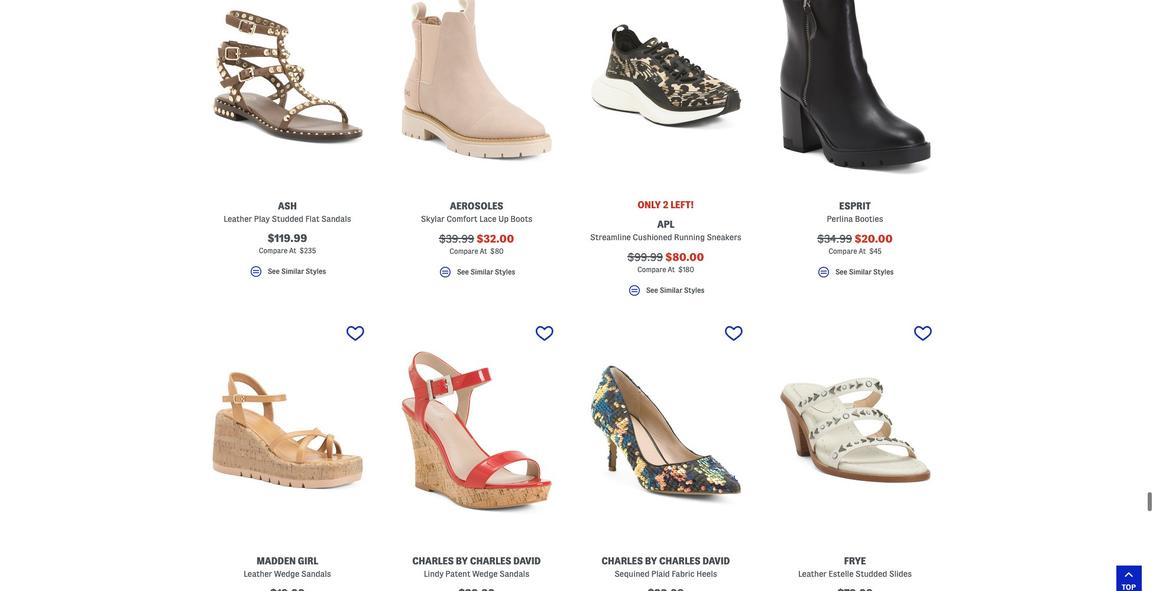 Task type: vqa. For each thing, say whether or not it's contained in the screenshot.
clearance link
no



Task type: locate. For each thing, give the bounding box(es) containing it.
styles down $235
[[306, 268, 326, 275]]

$39.99 $32.00 compare at              $80
[[439, 233, 515, 255]]

similar inside ash leather play studded flat sandals $119.99 compare at              $235 element
[[281, 268, 304, 275]]

wedge down madden
[[274, 569, 300, 578]]

studded down "frye" in the right of the page
[[856, 569, 888, 578]]

$119.99 compare at              $235
[[259, 232, 316, 254]]

see similar styles button for $20.00
[[766, 265, 945, 284]]

aerosoles
[[450, 201, 504, 211]]

compare down '$34.99'
[[829, 247, 858, 255]]

$20.00
[[855, 233, 893, 244]]

4 charles from the left
[[660, 556, 701, 566]]

running
[[675, 232, 705, 242]]

styles inside aerosoles skylar comfort lace up boots compare at              $80 element
[[495, 268, 516, 276]]

2 wedge from the left
[[473, 569, 498, 578]]

fabric
[[672, 569, 695, 578]]

1 david from the left
[[514, 556, 541, 566]]

top link
[[1117, 566, 1142, 591]]

estelle
[[829, 569, 854, 578]]

2 by from the left
[[645, 556, 658, 566]]

studded
[[272, 214, 304, 223], [856, 569, 888, 578]]

see for compare
[[268, 268, 280, 275]]

leather down madden
[[244, 569, 272, 578]]

similar inside the esprit perlina booties compare at              $45 element
[[850, 268, 872, 276]]

by up plaid on the right bottom of page
[[645, 556, 658, 566]]

by for charles by charles david lindy patent wedge sandals
[[456, 556, 468, 566]]

similar inside aerosoles skylar comfort lace up boots compare at              $80 element
[[471, 268, 494, 276]]

see similar styles down $235
[[268, 268, 326, 275]]

0 horizontal spatial by
[[456, 556, 468, 566]]

similar down $45
[[850, 268, 872, 276]]

see similar styles inside aerosoles skylar comfort lace up boots compare at              $80 element
[[457, 268, 516, 276]]

styles down $45
[[874, 268, 894, 276]]

compare down $99.99
[[638, 265, 667, 273]]

aerosoles skylar comfort lace up boots compare at              $80 element
[[388, 0, 566, 284]]

up
[[499, 214, 509, 223]]

styles down $80
[[495, 268, 516, 276]]

see similar styles inside ash leather play studded flat sandals $119.99 compare at              $235 element
[[268, 268, 326, 275]]

david inside charles by charles david sequined plaid fabric heels
[[703, 556, 731, 566]]

studded inside ash leather play studded flat sandals
[[272, 214, 304, 223]]

charles up fabric
[[660, 556, 701, 566]]

charles
[[413, 556, 454, 566], [470, 556, 512, 566], [602, 556, 643, 566], [660, 556, 701, 566]]

compare inside the $34.99 $20.00 compare at              $45
[[829, 247, 858, 255]]

leather inside ash leather play studded flat sandals
[[224, 214, 252, 223]]

leather inside the frye leather estelle studded slides
[[799, 569, 827, 578]]

leather for frye
[[799, 569, 827, 578]]

1 horizontal spatial by
[[645, 556, 658, 566]]

$34.99 $20.00 compare at              $45
[[818, 233, 893, 255]]

see similar styles inside the esprit perlina booties compare at              $45 element
[[836, 268, 894, 276]]

leather left play
[[224, 214, 252, 223]]

see inside aerosoles skylar comfort lace up boots compare at              $80 element
[[457, 268, 469, 276]]

see for $32.00
[[457, 268, 469, 276]]

by inside charles by charles david sequined plaid fabric heels
[[645, 556, 658, 566]]

see similar styles button
[[198, 264, 377, 284], [388, 265, 566, 284], [766, 265, 945, 284], [577, 283, 756, 303]]

sandals down girl
[[301, 569, 331, 578]]

perlina booties image
[[766, 0, 945, 187]]

david
[[514, 556, 541, 566], [703, 556, 731, 566]]

compare inside $99.99 $80.00 compare at              $180
[[638, 265, 667, 273]]

see similar styles button down the $34.99 $20.00 compare at              $45
[[766, 265, 945, 284]]

see similar styles down $180
[[647, 286, 705, 294]]

charles up patent at left
[[470, 556, 512, 566]]

see similar styles button down $39.99 $32.00 compare at              $80
[[388, 265, 566, 284]]

by up patent at left
[[456, 556, 468, 566]]

wedge right patent at left
[[473, 569, 498, 578]]

0 vertical spatial studded
[[272, 214, 304, 223]]

similar down $80
[[471, 268, 494, 276]]

1 horizontal spatial studded
[[856, 569, 888, 578]]

only
[[638, 200, 661, 210]]

1 by from the left
[[456, 556, 468, 566]]

top
[[1123, 583, 1137, 591]]

studded down ash
[[272, 214, 304, 223]]

see
[[268, 268, 280, 275], [457, 268, 469, 276], [836, 268, 848, 276], [647, 286, 659, 294]]

$99.99
[[628, 251, 663, 262]]

charles up 'sequined'
[[602, 556, 643, 566]]

sequined plaid fabric heels image
[[577, 318, 756, 542]]

leather
[[224, 214, 252, 223], [244, 569, 272, 578], [799, 569, 827, 578]]

2 david from the left
[[703, 556, 731, 566]]

$80.00
[[666, 251, 705, 262]]

aerosoles skylar comfort lace up boots
[[421, 201, 533, 223]]

charles by charles david sequined plaid fabric heels $29.99 compare at              $60 element
[[577, 318, 756, 591]]

see down the $34.99 $20.00 compare at              $45
[[836, 268, 848, 276]]

1 vertical spatial studded
[[856, 569, 888, 578]]

sandals right flat
[[322, 214, 351, 223]]

compare
[[259, 247, 288, 254], [450, 247, 479, 255], [829, 247, 858, 255], [638, 265, 667, 273]]

compare down $119.99
[[259, 247, 288, 254]]

0 horizontal spatial studded
[[272, 214, 304, 223]]

by
[[456, 556, 468, 566], [645, 556, 658, 566]]

styles inside ash leather play studded flat sandals $119.99 compare at              $235 element
[[306, 268, 326, 275]]

styles
[[306, 268, 326, 275], [495, 268, 516, 276], [874, 268, 894, 276], [685, 286, 705, 294]]

$180
[[679, 265, 695, 273]]

leather left estelle
[[799, 569, 827, 578]]

leather inside madden girl leather wedge sandals
[[244, 569, 272, 578]]

wedge
[[274, 569, 300, 578], [473, 569, 498, 578]]

1 wedge from the left
[[274, 569, 300, 578]]

see similar styles down $80
[[457, 268, 516, 276]]

charles up 'lindy'
[[413, 556, 454, 566]]

see down $119.99 compare at              $235
[[268, 268, 280, 275]]

only 2 left!
[[638, 200, 695, 210]]

david inside charles by charles david lindy patent wedge sandals
[[514, 556, 541, 566]]

similar down $180
[[660, 286, 683, 294]]

leather wedge sandals image
[[198, 318, 377, 542]]

see similar styles for compare
[[268, 268, 326, 275]]

patent
[[446, 569, 471, 578]]

studded inside the frye leather estelle studded slides
[[856, 569, 888, 578]]

girl
[[298, 556, 318, 566]]

$45
[[870, 247, 882, 255]]

compare for $99.99
[[638, 265, 667, 273]]

see inside ash leather play studded flat sandals $119.99 compare at              $235 element
[[268, 268, 280, 275]]

compare inside $119.99 compare at              $235
[[259, 247, 288, 254]]

see similar styles down $45
[[836, 268, 894, 276]]

see for $20.00
[[836, 268, 848, 276]]

similar down $235
[[281, 268, 304, 275]]

styles inside the esprit perlina booties compare at              $45 element
[[874, 268, 894, 276]]

plaid
[[652, 569, 670, 578]]

perlina
[[827, 214, 854, 223]]

sandals inside ash leather play studded flat sandals
[[322, 214, 351, 223]]

see inside the esprit perlina booties compare at              $45 element
[[836, 268, 848, 276]]

compare inside $39.99 $32.00 compare at              $80
[[450, 247, 479, 255]]

similar for $20.00
[[850, 268, 872, 276]]

sandals inside charles by charles david lindy patent wedge sandals
[[500, 569, 530, 578]]

see down $39.99 $32.00 compare at              $80
[[457, 268, 469, 276]]

madden girl leather wedge sandals $19.99 compare at              $40 element
[[198, 318, 377, 591]]

see similar styles button down $119.99 compare at              $235
[[198, 264, 377, 284]]

styles down $180
[[685, 286, 705, 294]]

charles by charles david lindy patent wedge sandals
[[413, 556, 541, 578]]

similar
[[281, 268, 304, 275], [471, 268, 494, 276], [850, 268, 872, 276], [660, 286, 683, 294]]

frye leather estelle studded slides $79.99 compare at              $140 element
[[766, 318, 945, 591]]

see similar styles inside apl streamline cushioned running sneakers compare at              $180 element
[[647, 286, 705, 294]]

1 horizontal spatial david
[[703, 556, 731, 566]]

styles for $32.00
[[495, 268, 516, 276]]

2
[[663, 200, 669, 210]]

see similar styles
[[268, 268, 326, 275], [457, 268, 516, 276], [836, 268, 894, 276], [647, 286, 705, 294]]

wedge inside charles by charles david lindy patent wedge sandals
[[473, 569, 498, 578]]

david for charles by charles david lindy patent wedge sandals
[[514, 556, 541, 566]]

see similar styles for $20.00
[[836, 268, 894, 276]]

compare for $34.99
[[829, 247, 858, 255]]

compare down $39.99
[[450, 247, 479, 255]]

sandals
[[322, 214, 351, 223], [301, 569, 331, 578], [500, 569, 530, 578]]

boots
[[511, 214, 533, 223]]

0 horizontal spatial david
[[514, 556, 541, 566]]

0 horizontal spatial wedge
[[274, 569, 300, 578]]

left!
[[671, 200, 695, 210]]

by inside charles by charles david lindy patent wedge sandals
[[456, 556, 468, 566]]

see down $99.99 $80.00 compare at              $180
[[647, 286, 659, 294]]

sandals right patent at left
[[500, 569, 530, 578]]

1 horizontal spatial wedge
[[473, 569, 498, 578]]

see similar styles button for $32.00
[[388, 265, 566, 284]]



Task type: describe. For each thing, give the bounding box(es) containing it.
2 charles from the left
[[470, 556, 512, 566]]

leather play studded flat sandals image
[[198, 0, 377, 187]]

compare for $39.99
[[450, 247, 479, 255]]

1 charles from the left
[[413, 556, 454, 566]]

$32.00
[[477, 233, 515, 244]]

wedge inside madden girl leather wedge sandals
[[274, 569, 300, 578]]

apl streamline cushioned running sneakers compare at              $180 element
[[577, 0, 756, 303]]

by for charles by charles david sequined plaid fabric heels
[[645, 556, 658, 566]]

ash
[[278, 201, 297, 211]]

streamline cushioned running sneakers image
[[577, 0, 756, 187]]

play
[[254, 214, 270, 223]]

lindy
[[424, 569, 444, 578]]

david for charles by charles david sequined plaid fabric heels
[[703, 556, 731, 566]]

frye
[[845, 556, 867, 566]]

leather for ash
[[224, 214, 252, 223]]

styles for $20.00
[[874, 268, 894, 276]]

3 charles from the left
[[602, 556, 643, 566]]

flat
[[306, 214, 320, 223]]

streamline
[[591, 232, 631, 242]]

ash leather play studded flat sandals
[[224, 201, 351, 223]]

see similar styles button down $99.99 $80.00 compare at              $180
[[577, 283, 756, 303]]

booties
[[855, 214, 884, 223]]

charles by charles david lindy patent wedge sandals $29.99 compare at              $60 element
[[388, 318, 566, 591]]

see similar styles for $32.00
[[457, 268, 516, 276]]

similar inside apl streamline cushioned running sneakers compare at              $180 element
[[660, 286, 683, 294]]

charles by charles david sequined plaid fabric heels
[[602, 556, 731, 578]]

lindy patent wedge sandals image
[[388, 318, 566, 542]]

studded for ash
[[272, 214, 304, 223]]

$235
[[300, 247, 316, 254]]

see inside apl streamline cushioned running sneakers compare at              $180 element
[[647, 286, 659, 294]]

madden
[[257, 556, 296, 566]]

madden girl leather wedge sandals
[[244, 556, 331, 578]]

$119.99
[[268, 232, 307, 244]]

esprit
[[840, 201, 871, 211]]

styles for compare
[[306, 268, 326, 275]]

ash leather play studded flat sandals $119.99 compare at              $235 element
[[198, 0, 377, 284]]

lace
[[480, 214, 497, 223]]

skylar comfort lace up boots image
[[388, 0, 566, 187]]

heels
[[697, 569, 718, 578]]

studded for frye
[[856, 569, 888, 578]]

apl streamline cushioned running sneakers
[[591, 219, 742, 242]]

$34.99
[[818, 233, 853, 244]]

see similar styles button for compare
[[198, 264, 377, 284]]

slides
[[890, 569, 913, 578]]

apl
[[658, 219, 675, 229]]

skylar
[[421, 214, 445, 223]]

sandals inside madden girl leather wedge sandals
[[301, 569, 331, 578]]

styles inside apl streamline cushioned running sneakers compare at              $180 element
[[685, 286, 705, 294]]

frye leather estelle studded slides
[[799, 556, 913, 578]]

similar for compare
[[281, 268, 304, 275]]

sequined
[[615, 569, 650, 578]]

esprit perlina booties
[[827, 201, 884, 223]]

sneakers
[[707, 232, 742, 242]]

$99.99 $80.00 compare at              $180
[[628, 251, 705, 273]]

similar for $32.00
[[471, 268, 494, 276]]

comfort
[[447, 214, 478, 223]]

cushioned
[[633, 232, 673, 242]]

esprit perlina booties compare at              $45 element
[[766, 0, 945, 284]]

$39.99
[[439, 233, 475, 244]]

$80
[[491, 247, 504, 255]]



